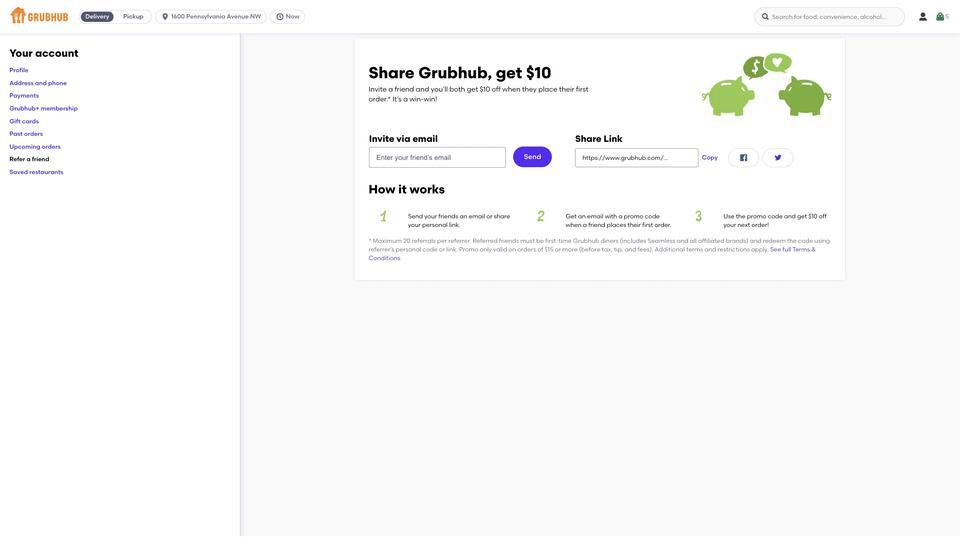 Task type: vqa. For each thing, say whether or not it's contained in the screenshot.
the right Fresh
no



Task type: describe. For each thing, give the bounding box(es) containing it.
and inside use the promo code and get $10 off your next order!
[[785, 213, 796, 220]]

step 3 image
[[685, 211, 714, 222]]

place
[[539, 85, 558, 93]]

an inside 'send your friends an email or share your personal link.'
[[460, 213, 468, 220]]

20
[[404, 237, 411, 245]]

fees).
[[638, 246, 654, 254]]

referrals
[[412, 237, 436, 245]]

code inside use the promo code and get $10 off your next order!
[[768, 213, 783, 220]]

saved restaurants link
[[9, 169, 63, 176]]

via
[[397, 134, 411, 144]]

their inside share grubhub, get $10 invite a friend and you'll both get $10 off when they place their first order.* it's a win-win!
[[560, 85, 575, 93]]

share link
[[576, 134, 623, 144]]

main navigation navigation
[[0, 0, 961, 34]]

(before
[[580, 246, 601, 254]]

*
[[369, 237, 372, 245]]

&
[[812, 246, 817, 254]]

with
[[605, 213, 618, 220]]

code down referrals
[[423, 246, 438, 254]]

tip,
[[615, 246, 624, 254]]

* maximum 20 referrals per referrer. referred friends must be first-time grubhub diners (includes seamless and all affiliated brands) and redeem the code using referrer's personal code or link. promo only valid on orders of $15 or more (before tax, tip, and fees). additional terms and restrictions apply.
[[369, 237, 831, 254]]

grubhub
[[574, 237, 600, 245]]

win-
[[410, 95, 424, 103]]

refer a friend link
[[9, 156, 49, 163]]

see full terms & conditions
[[369, 246, 817, 262]]

it
[[399, 182, 407, 197]]

upcoming orders
[[9, 143, 61, 151]]

gift cards link
[[9, 118, 39, 125]]

get inside use the promo code and get $10 off your next order!
[[798, 213, 808, 220]]

must
[[521, 237, 535, 245]]

1600 pennsylvania avenue nw button
[[155, 10, 270, 24]]

conditions
[[369, 255, 401, 262]]

friend inside share grubhub, get $10 invite a friend and you'll both get $10 off when they place their first order.* it's a win-win!
[[395, 85, 414, 93]]

upcoming
[[9, 143, 40, 151]]

your inside use the promo code and get $10 off your next order!
[[724, 222, 737, 229]]

use
[[724, 213, 735, 220]]

or inside 'send your friends an email or share your personal link.'
[[487, 213, 493, 220]]

order.*
[[369, 95, 391, 103]]

all
[[690, 237, 697, 245]]

of
[[538, 246, 544, 254]]

payments
[[9, 92, 39, 100]]

2 horizontal spatial or
[[555, 246, 561, 254]]

when inside get an email with a promo code when a friend places their first order.
[[566, 222, 582, 229]]

grubhub+ membership link
[[9, 105, 78, 112]]

send for send your friends an email or share your personal link.
[[408, 213, 423, 220]]

grubhub+ membership
[[9, 105, 78, 112]]

their inside get an email with a promo code when a friend places their first order.
[[628, 222, 641, 229]]

you'll
[[431, 85, 448, 93]]

1 horizontal spatial your
[[425, 213, 437, 220]]

1 horizontal spatial $10
[[526, 63, 552, 82]]

order.
[[655, 222, 672, 229]]

svg image inside 1600 pennsylvania avenue nw button
[[161, 12, 170, 21]]

5 button
[[936, 9, 950, 25]]

step 2 image
[[527, 211, 556, 222]]

address and phone
[[9, 80, 67, 87]]

copy button
[[699, 149, 722, 168]]

diners
[[601, 237, 619, 245]]

share
[[494, 213, 511, 220]]

redeem
[[764, 237, 786, 245]]

1600
[[171, 13, 185, 20]]

past
[[9, 131, 23, 138]]

referred
[[473, 237, 498, 245]]

$15
[[545, 246, 554, 254]]

first-
[[546, 237, 559, 245]]

use the promo code and get $10 off your next order!
[[724, 213, 827, 229]]

it's
[[393, 95, 402, 103]]

address
[[9, 80, 34, 87]]

5
[[946, 13, 950, 20]]

refer
[[9, 156, 25, 163]]

how
[[369, 182, 396, 197]]

0 horizontal spatial get
[[467, 85, 479, 93]]

grubhub,
[[419, 63, 492, 82]]

per
[[438, 237, 447, 245]]

promo inside get an email with a promo code when a friend places their first order.
[[625, 213, 644, 220]]

membership
[[41, 105, 78, 112]]

a right 'it's'
[[404, 95, 408, 103]]

code inside get an email with a promo code when a friend places their first order.
[[645, 213, 660, 220]]

personal inside 'send your friends an email or share your personal link.'
[[423, 222, 448, 229]]

friend inside get an email with a promo code when a friend places their first order.
[[589, 222, 606, 229]]

friends inside 'send your friends an email or share your personal link.'
[[439, 213, 459, 220]]

1600 pennsylvania avenue nw
[[171, 13, 261, 20]]

using
[[815, 237, 831, 245]]

invite via email
[[369, 134, 438, 144]]

promo inside use the promo code and get $10 off your next order!
[[748, 213, 767, 220]]

restaurants
[[29, 169, 63, 176]]

and inside share grubhub, get $10 invite a friend and you'll both get $10 off when they place their first order.* it's a win-win!
[[416, 85, 429, 93]]

grubhub+
[[9, 105, 39, 112]]

see full terms & conditions link
[[369, 246, 817, 262]]



Task type: locate. For each thing, give the bounding box(es) containing it.
2 vertical spatial orders
[[518, 246, 536, 254]]

friends up on
[[500, 237, 519, 245]]

email for invite via email
[[413, 134, 438, 144]]

pickup
[[123, 13, 144, 20]]

0 vertical spatial link.
[[449, 222, 461, 229]]

referrer.
[[449, 237, 472, 245]]

link.
[[449, 222, 461, 229], [447, 246, 458, 254]]

delivery
[[85, 13, 109, 20]]

1 vertical spatial personal
[[396, 246, 422, 254]]

personal inside * maximum 20 referrals per referrer. referred friends must be first-time grubhub diners (includes seamless and all affiliated brands) and redeem the code using referrer's personal code or link. promo only valid on orders of $15 or more (before tax, tip, and fees). additional terms and restrictions apply.
[[396, 246, 422, 254]]

1 horizontal spatial email
[[469, 213, 485, 220]]

0 vertical spatial when
[[503, 85, 521, 93]]

link. inside * maximum 20 referrals per referrer. referred friends must be first-time grubhub diners (includes seamless and all affiliated brands) and redeem the code using referrer's personal code or link. promo only valid on orders of $15 or more (before tax, tip, and fees). additional terms and restrictions apply.
[[447, 246, 458, 254]]

be
[[537, 237, 544, 245]]

orders up upcoming orders
[[24, 131, 43, 138]]

send inside 'send your friends an email or share your personal link.'
[[408, 213, 423, 220]]

0 horizontal spatial personal
[[396, 246, 422, 254]]

invite left "via"
[[369, 134, 395, 144]]

2 horizontal spatial friend
[[589, 222, 606, 229]]

0 horizontal spatial an
[[460, 213, 468, 220]]

share inside share grubhub, get $10 invite a friend and you'll both get $10 off when they place their first order.* it's a win-win!
[[369, 63, 415, 82]]

svg image
[[161, 12, 170, 21], [276, 12, 285, 21], [762, 12, 771, 21], [739, 153, 749, 163], [774, 153, 784, 163]]

send inside button
[[524, 153, 542, 161]]

0 vertical spatial friend
[[395, 85, 414, 93]]

off inside share grubhub, get $10 invite a friend and you'll both get $10 off when they place their first order.* it's a win-win!
[[492, 85, 501, 93]]

your up 20
[[408, 222, 421, 229]]

friend down with
[[589, 222, 606, 229]]

1 horizontal spatial first
[[643, 222, 654, 229]]

promo up places
[[625, 213, 644, 220]]

1 horizontal spatial off
[[820, 213, 827, 220]]

link. down referrer.
[[447, 246, 458, 254]]

promo up order!
[[748, 213, 767, 220]]

step 1 image
[[369, 211, 398, 222]]

your account
[[9, 47, 78, 59]]

$10 right both
[[480, 85, 490, 93]]

0 horizontal spatial friend
[[32, 156, 49, 163]]

2 horizontal spatial get
[[798, 213, 808, 220]]

the up full
[[788, 237, 797, 245]]

additional
[[655, 246, 686, 254]]

share left link at right top
[[576, 134, 602, 144]]

an inside get an email with a promo code when a friend places their first order.
[[579, 213, 586, 220]]

None text field
[[576, 149, 699, 168]]

2 vertical spatial get
[[798, 213, 808, 220]]

0 horizontal spatial send
[[408, 213, 423, 220]]

past orders link
[[9, 131, 43, 138]]

a up grubhub
[[583, 222, 587, 229]]

$10 up using
[[809, 213, 818, 220]]

more
[[563, 246, 578, 254]]

1 horizontal spatial send
[[524, 153, 542, 161]]

0 vertical spatial get
[[496, 63, 523, 82]]

and up apply.
[[751, 237, 762, 245]]

send
[[524, 153, 542, 161], [408, 213, 423, 220]]

profile
[[9, 67, 28, 74]]

and down affiliated
[[705, 246, 717, 254]]

share
[[369, 63, 415, 82], [576, 134, 602, 144]]

svg image
[[919, 12, 929, 22], [936, 12, 946, 22]]

your
[[9, 47, 33, 59]]

and up the win-
[[416, 85, 429, 93]]

2 vertical spatial $10
[[809, 213, 818, 220]]

$10
[[526, 63, 552, 82], [480, 85, 490, 93], [809, 213, 818, 220]]

code
[[645, 213, 660, 220], [768, 213, 783, 220], [799, 237, 814, 245], [423, 246, 438, 254]]

email left the share on the right top of page
[[469, 213, 485, 220]]

0 vertical spatial $10
[[526, 63, 552, 82]]

1 vertical spatial friends
[[500, 237, 519, 245]]

address and phone link
[[9, 80, 67, 87]]

1 vertical spatial when
[[566, 222, 582, 229]]

.
[[401, 255, 402, 262]]

gift
[[9, 118, 21, 125]]

terms
[[687, 246, 704, 254]]

1 vertical spatial link.
[[447, 246, 458, 254]]

their right place on the top right of page
[[560, 85, 575, 93]]

1 horizontal spatial friends
[[500, 237, 519, 245]]

1 horizontal spatial share
[[576, 134, 602, 144]]

when inside share grubhub, get $10 invite a friend and you'll both get $10 off when they place their first order.* it's a win-win!
[[503, 85, 521, 93]]

their
[[560, 85, 575, 93], [628, 222, 641, 229]]

works
[[410, 182, 445, 197]]

email inside get an email with a promo code when a friend places their first order.
[[588, 213, 604, 220]]

link
[[604, 134, 623, 144]]

1 vertical spatial orders
[[42, 143, 61, 151]]

next
[[738, 222, 751, 229]]

0 horizontal spatial first
[[577, 85, 589, 93]]

their up (includes
[[628, 222, 641, 229]]

2 vertical spatial friend
[[589, 222, 606, 229]]

orders up refer a friend link
[[42, 143, 61, 151]]

the inside * maximum 20 referrals per referrer. referred friends must be first-time grubhub diners (includes seamless and all affiliated brands) and redeem the code using referrer's personal code or link. promo only valid on orders of $15 or more (before tax, tip, and fees). additional terms and restrictions apply.
[[788, 237, 797, 245]]

link. up referrer.
[[449, 222, 461, 229]]

orders for upcoming orders
[[42, 143, 61, 151]]

0 horizontal spatial when
[[503, 85, 521, 93]]

orders inside * maximum 20 referrals per referrer. referred friends must be first-time grubhub diners (includes seamless and all affiliated brands) and redeem the code using referrer's personal code or link. promo only valid on orders of $15 or more (before tax, tip, and fees). additional terms and restrictions apply.
[[518, 246, 536, 254]]

get
[[496, 63, 523, 82], [467, 85, 479, 93], [798, 213, 808, 220]]

friends inside * maximum 20 referrals per referrer. referred friends must be first-time grubhub diners (includes seamless and all affiliated brands) and redeem the code using referrer's personal code or link. promo only valid on orders of $15 or more (before tax, tip, and fees). additional terms and restrictions apply.
[[500, 237, 519, 245]]

2 horizontal spatial email
[[588, 213, 604, 220]]

1 vertical spatial invite
[[369, 134, 395, 144]]

saved restaurants
[[9, 169, 63, 176]]

when left they
[[503, 85, 521, 93]]

email left with
[[588, 213, 604, 220]]

friends up per
[[439, 213, 459, 220]]

full
[[783, 246, 792, 254]]

apply.
[[752, 246, 769, 254]]

saved
[[9, 169, 28, 176]]

places
[[607, 222, 627, 229]]

(includes
[[620, 237, 647, 245]]

Enter your friend's email email field
[[369, 147, 506, 168]]

2 svg image from the left
[[936, 12, 946, 22]]

$10 inside use the promo code and get $10 off your next order!
[[809, 213, 818, 220]]

1 an from the left
[[460, 213, 468, 220]]

1 vertical spatial send
[[408, 213, 423, 220]]

svg image inside the 5 button
[[936, 12, 946, 22]]

friend up saved restaurants "link"
[[32, 156, 49, 163]]

1 vertical spatial first
[[643, 222, 654, 229]]

personal up per
[[423, 222, 448, 229]]

2 horizontal spatial $10
[[809, 213, 818, 220]]

a right with
[[619, 213, 623, 220]]

0 vertical spatial invite
[[369, 85, 387, 93]]

gift cards
[[9, 118, 39, 125]]

invite up order.*
[[369, 85, 387, 93]]

get up terms
[[798, 213, 808, 220]]

and left all
[[677, 237, 689, 245]]

seamless
[[648, 237, 676, 245]]

get right both
[[467, 85, 479, 93]]

phone
[[48, 80, 67, 87]]

a up 'it's'
[[389, 85, 393, 93]]

email right "via"
[[413, 134, 438, 144]]

1 vertical spatial share
[[576, 134, 602, 144]]

cards
[[22, 118, 39, 125]]

terms
[[793, 246, 811, 254]]

1 horizontal spatial the
[[788, 237, 797, 245]]

0 horizontal spatial email
[[413, 134, 438, 144]]

0 vertical spatial their
[[560, 85, 575, 93]]

share grubhub and save image
[[703, 52, 832, 117]]

both
[[450, 85, 466, 93]]

off up using
[[820, 213, 827, 220]]

past orders
[[9, 131, 43, 138]]

valid
[[494, 246, 508, 254]]

brands)
[[726, 237, 749, 245]]

account
[[35, 47, 78, 59]]

link. inside 'send your friends an email or share your personal link.'
[[449, 222, 461, 229]]

0 horizontal spatial or
[[439, 246, 445, 254]]

a right "refer"
[[27, 156, 31, 163]]

send button
[[514, 147, 552, 168]]

they
[[523, 85, 537, 93]]

invite inside share grubhub, get $10 invite a friend and you'll both get $10 off when they place their first order.* it's a win-win!
[[369, 85, 387, 93]]

code up 'order.'
[[645, 213, 660, 220]]

order!
[[752, 222, 770, 229]]

email
[[413, 134, 438, 144], [469, 213, 485, 220], [588, 213, 604, 220]]

1 horizontal spatial an
[[579, 213, 586, 220]]

promo
[[460, 246, 479, 254]]

refer a friend
[[9, 156, 49, 163]]

1 horizontal spatial promo
[[748, 213, 767, 220]]

0 vertical spatial friends
[[439, 213, 459, 220]]

1 horizontal spatial their
[[628, 222, 641, 229]]

first
[[577, 85, 589, 93], [643, 222, 654, 229]]

0 horizontal spatial off
[[492, 85, 501, 93]]

0 vertical spatial the
[[737, 213, 746, 220]]

promo
[[625, 213, 644, 220], [748, 213, 767, 220]]

time
[[559, 237, 572, 245]]

invite
[[369, 85, 387, 93], [369, 134, 395, 144]]

when down get
[[566, 222, 582, 229]]

1 vertical spatial the
[[788, 237, 797, 245]]

pennsylvania
[[186, 13, 225, 20]]

avenue
[[227, 13, 249, 20]]

0 horizontal spatial svg image
[[919, 12, 929, 22]]

0 horizontal spatial their
[[560, 85, 575, 93]]

1 horizontal spatial friend
[[395, 85, 414, 93]]

$10 up place on the top right of page
[[526, 63, 552, 82]]

referrer's
[[369, 246, 395, 254]]

when
[[503, 85, 521, 93], [566, 222, 582, 229]]

on
[[509, 246, 516, 254]]

share up 'it's'
[[369, 63, 415, 82]]

1 horizontal spatial personal
[[423, 222, 448, 229]]

0 vertical spatial personal
[[423, 222, 448, 229]]

orders
[[24, 131, 43, 138], [42, 143, 61, 151], [518, 246, 536, 254]]

0 vertical spatial send
[[524, 153, 542, 161]]

your
[[425, 213, 437, 220], [408, 222, 421, 229], [724, 222, 737, 229]]

an up referrer.
[[460, 213, 468, 220]]

only
[[480, 246, 492, 254]]

and up redeem
[[785, 213, 796, 220]]

orders down must
[[518, 246, 536, 254]]

and down (includes
[[625, 246, 637, 254]]

share for link
[[576, 134, 602, 144]]

affiliated
[[699, 237, 725, 245]]

0 horizontal spatial the
[[737, 213, 746, 220]]

0 horizontal spatial share
[[369, 63, 415, 82]]

code up terms
[[799, 237, 814, 245]]

0 vertical spatial off
[[492, 85, 501, 93]]

profile link
[[9, 67, 28, 74]]

0 horizontal spatial $10
[[480, 85, 490, 93]]

0 vertical spatial orders
[[24, 131, 43, 138]]

delivery button
[[79, 10, 115, 24]]

1 vertical spatial get
[[467, 85, 479, 93]]

the
[[737, 213, 746, 220], [788, 237, 797, 245]]

share for grubhub,
[[369, 63, 415, 82]]

and left phone
[[35, 80, 47, 87]]

first inside get an email with a promo code when a friend places their first order.
[[643, 222, 654, 229]]

how it works
[[369, 182, 445, 197]]

nw
[[250, 13, 261, 20]]

or down per
[[439, 246, 445, 254]]

1 horizontal spatial or
[[487, 213, 493, 220]]

code up order!
[[768, 213, 783, 220]]

1 horizontal spatial when
[[566, 222, 582, 229]]

the up 'next'
[[737, 213, 746, 220]]

0 horizontal spatial promo
[[625, 213, 644, 220]]

1 svg image from the left
[[919, 12, 929, 22]]

share grubhub, get $10 invite a friend and you'll both get $10 off when they place their first order.* it's a win-win!
[[369, 63, 589, 103]]

your down "use"
[[724, 222, 737, 229]]

1 horizontal spatial get
[[496, 63, 523, 82]]

0 horizontal spatial your
[[408, 222, 421, 229]]

svg image inside now button
[[276, 12, 285, 21]]

1 vertical spatial friend
[[32, 156, 49, 163]]

friend up 'it's'
[[395, 85, 414, 93]]

1 promo from the left
[[625, 213, 644, 220]]

off
[[492, 85, 501, 93], [820, 213, 827, 220]]

an right get
[[579, 213, 586, 220]]

2 an from the left
[[579, 213, 586, 220]]

or
[[487, 213, 493, 220], [439, 246, 445, 254], [555, 246, 561, 254]]

2 horizontal spatial your
[[724, 222, 737, 229]]

personal down 20
[[396, 246, 422, 254]]

pickup button
[[115, 10, 152, 24]]

off inside use the promo code and get $10 off your next order!
[[820, 213, 827, 220]]

friend
[[395, 85, 414, 93], [32, 156, 49, 163], [589, 222, 606, 229]]

1 horizontal spatial svg image
[[936, 12, 946, 22]]

off left they
[[492, 85, 501, 93]]

send your friends an email or share your personal link.
[[408, 213, 511, 229]]

or left the share on the right top of page
[[487, 213, 493, 220]]

2 promo from the left
[[748, 213, 767, 220]]

orders for past orders
[[24, 131, 43, 138]]

first right place on the top right of page
[[577, 85, 589, 93]]

or right $15 on the right
[[555, 246, 561, 254]]

first left 'order.'
[[643, 222, 654, 229]]

0 vertical spatial share
[[369, 63, 415, 82]]

1 vertical spatial off
[[820, 213, 827, 220]]

first inside share grubhub, get $10 invite a friend and you'll both get $10 off when they place their first order.* it's a win-win!
[[577, 85, 589, 93]]

get
[[566, 213, 577, 220]]

Search for food, convenience, alcohol... search field
[[755, 7, 906, 26]]

0 vertical spatial first
[[577, 85, 589, 93]]

get up they
[[496, 63, 523, 82]]

1 vertical spatial $10
[[480, 85, 490, 93]]

0 horizontal spatial friends
[[439, 213, 459, 220]]

the inside use the promo code and get $10 off your next order!
[[737, 213, 746, 220]]

your up referrals
[[425, 213, 437, 220]]

email inside 'send your friends an email or share your personal link.'
[[469, 213, 485, 220]]

send for send
[[524, 153, 542, 161]]

email for get an email with a promo code when a friend places their first order.
[[588, 213, 604, 220]]

1 vertical spatial their
[[628, 222, 641, 229]]



